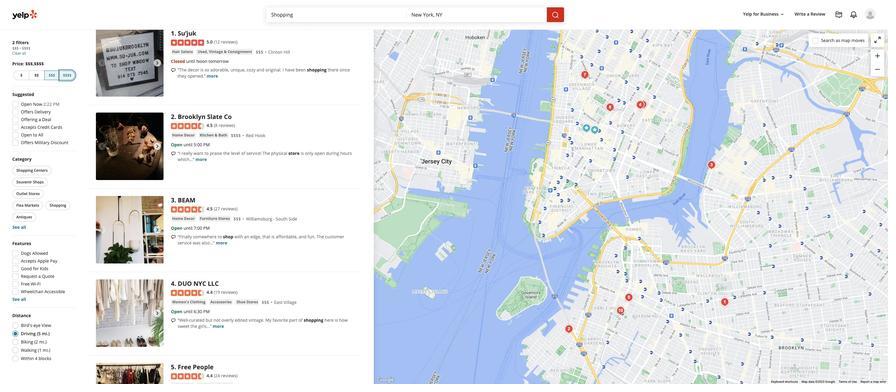 Task type: locate. For each thing, give the bounding box(es) containing it.
1 4.4 from the top
[[207, 290, 213, 296]]

open left all on the left top of the page
[[21, 132, 32, 138]]

previous image for 1
[[98, 59, 106, 67]]

3 . beam
[[171, 197, 195, 205]]

0 horizontal spatial &
[[215, 133, 218, 138]]

zoom out image
[[874, 66, 881, 73]]

4.4 star rating image for free
[[171, 374, 204, 380]]

. for 3
[[174, 197, 176, 205]]

but
[[206, 318, 213, 324]]

0 horizontal spatial the
[[263, 151, 270, 156]]

a for review
[[807, 11, 810, 17]]

there since they opened."
[[178, 67, 350, 79]]

0 horizontal spatial map
[[841, 37, 850, 43]]

a right write
[[807, 11, 810, 17]]

(24
[[214, 374, 220, 380]]

accepts for accepts apple pay
[[21, 259, 36, 264]]

2 home decor link from the top
[[171, 216, 196, 222]]

more link down 'want'
[[196, 157, 207, 163]]

4.4 left (19
[[207, 290, 213, 296]]

map for moves
[[841, 37, 850, 43]]

1 4.5 from the top
[[207, 123, 213, 129]]

1 vertical spatial home
[[172, 216, 183, 222]]

. left "beam"
[[174, 197, 176, 205]]

more link down shop
[[216, 240, 227, 246]]

see up distance
[[12, 297, 20, 303]]

mi.) for walking (1 mi.)
[[43, 348, 50, 354]]

& inside button
[[224, 49, 227, 54]]

reviews) right '(27'
[[221, 206, 238, 212]]

until up 'really' in the left top of the page
[[184, 142, 193, 148]]

3 previous image from the top
[[98, 310, 106, 318]]

customer
[[325, 234, 344, 240]]

open down suggested
[[21, 101, 32, 107]]

slideshow element for 4
[[96, 280, 164, 348]]

the right fun.
[[317, 234, 324, 240]]

2 vertical spatial mi.)
[[43, 348, 50, 354]]

beam
[[178, 197, 195, 205]]

decor
[[188, 67, 199, 73]]

0 vertical spatial offers
[[21, 109, 33, 115]]

3 slideshow element from the top
[[96, 197, 164, 264]]

2 4.5 from the top
[[207, 206, 213, 212]]

0 vertical spatial to
[[33, 132, 37, 138]]

is left how
[[335, 318, 338, 324]]

. left duo
[[174, 280, 176, 289]]

the down "curated"
[[191, 324, 197, 330]]

1 horizontal spatial $$$$
[[63, 73, 71, 78]]

see all button
[[12, 225, 26, 231], [12, 297, 26, 303]]

more link for brooklyn slate co
[[196, 157, 207, 163]]

2 vertical spatial previous image
[[98, 310, 106, 318]]

home decor link up open until 7:00 pm
[[171, 216, 196, 222]]

0 vertical spatial home decor
[[172, 133, 195, 138]]

1 vertical spatial 16 speech v2 image
[[171, 235, 176, 240]]

2 inside the 2 filters $$$ • $$$$ clear all
[[12, 40, 15, 46]]

2 next image from the top
[[154, 227, 161, 234]]

1 horizontal spatial none field
[[412, 11, 542, 18]]

1 vertical spatial the
[[191, 324, 197, 330]]

2 vertical spatial to
[[218, 234, 222, 240]]

6:30
[[194, 309, 202, 315]]

next image
[[154, 59, 161, 67], [154, 227, 161, 234]]

until for brooklyn
[[184, 142, 193, 148]]

0 vertical spatial and
[[257, 67, 264, 73]]

all down antiques button
[[21, 225, 26, 231]]

decor up open until 7:00 pm
[[184, 216, 195, 222]]

2 horizontal spatial to
[[218, 234, 222, 240]]

2 horizontal spatial stores
[[246, 300, 258, 305]]

0 horizontal spatial the
[[191, 324, 197, 330]]

1 home decor link from the top
[[171, 132, 196, 139]]

1 vertical spatial map
[[873, 381, 879, 384]]

0 vertical spatial map
[[841, 37, 850, 43]]

$$$ left clinton
[[256, 49, 263, 55]]

2 vertical spatial 16 speech v2 image
[[171, 319, 176, 324]]

fun.
[[308, 234, 316, 240]]

more link for duo nyc llc
[[213, 324, 224, 330]]

credit
[[37, 125, 50, 130]]

. left brooklyn
[[174, 113, 176, 121]]

2 vertical spatial $$$$
[[231, 133, 241, 139]]

4.5 star rating image down brooklyn
[[171, 123, 204, 129]]

also..."
[[202, 240, 215, 246]]

pm right 7:00
[[203, 226, 210, 231]]

salons
[[181, 49, 193, 54]]

. left free people link
[[174, 364, 176, 372]]

•
[[20, 46, 21, 51]]

1 vertical spatial see all button
[[12, 297, 26, 303]]

1 vertical spatial and
[[299, 234, 307, 240]]

more link down so
[[207, 73, 218, 79]]

4.4 left (24
[[207, 374, 213, 380]]

0 vertical spatial $$$$
[[22, 46, 30, 51]]

reviews) down co
[[219, 123, 235, 129]]

accepts down offering
[[21, 125, 36, 130]]

1 see from the top
[[12, 225, 20, 231]]

4.4 star rating image up women's clothing
[[171, 290, 204, 297]]

more link for beam
[[216, 240, 227, 246]]

reviews) right (19
[[221, 290, 238, 296]]

$$$ right $$
[[49, 73, 55, 78]]

open for 2
[[171, 142, 182, 148]]

1 horizontal spatial the
[[317, 234, 324, 240]]

shopping for shopping centers
[[16, 168, 33, 173]]

home decor button up open until 5:00 pm at the left top of page
[[171, 132, 196, 139]]

0 horizontal spatial of
[[241, 151, 245, 156]]

16 speech v2 image for 2
[[171, 151, 176, 156]]

favorite
[[273, 318, 288, 324]]

search
[[821, 37, 835, 43]]

2 4.5 star rating image from the top
[[171, 207, 204, 213]]

16 speech v2 image for 3
[[171, 235, 176, 240]]

1 vertical spatial the
[[317, 234, 324, 240]]

4 left duo
[[171, 280, 174, 289]]

0 horizontal spatial none field
[[271, 11, 402, 18]]

1 4.5 star rating image from the top
[[171, 123, 204, 129]]

1 vertical spatial next image
[[154, 310, 161, 318]]

1 vertical spatial $$$$
[[63, 73, 71, 78]]

antiques
[[16, 215, 32, 220]]

su'juk image
[[719, 297, 731, 309]]

home up open until 7:00 pm
[[172, 216, 183, 222]]

2 home decor from the top
[[172, 216, 195, 222]]

see down antiques button
[[12, 225, 20, 231]]

accepts
[[21, 125, 36, 130], [21, 259, 36, 264]]

1 vertical spatial shopping
[[304, 318, 323, 324]]

more link down not
[[213, 324, 224, 330]]

error
[[880, 381, 886, 384]]

cards
[[51, 125, 62, 130]]

1 vertical spatial offers
[[21, 140, 33, 146]]

2 4.4 from the top
[[207, 374, 213, 380]]

Near text field
[[412, 11, 542, 18]]

4 . from the top
[[174, 280, 176, 289]]

hair salons
[[172, 49, 193, 54]]

& right the vintage
[[224, 49, 227, 54]]

group
[[871, 49, 884, 77], [10, 92, 76, 148], [11, 156, 76, 231], [10, 241, 76, 303]]

a up fi
[[38, 274, 41, 280]]

physical
[[271, 151, 287, 156]]

$$$$ right $$$ "button"
[[63, 73, 71, 78]]

decor up open until 5:00 pm at the left top of page
[[184, 133, 195, 138]]

article& image
[[614, 305, 627, 317]]

see for features
[[12, 297, 20, 303]]

16 speech v2 image
[[171, 151, 176, 156], [171, 235, 176, 240], [171, 319, 176, 324]]

expand map image
[[874, 36, 881, 44]]

1 vertical spatial decor
[[184, 216, 195, 222]]

1 vertical spatial home decor button
[[171, 216, 196, 222]]

see all for features
[[12, 297, 26, 303]]

with an edge, that is affordable, and fun. the customer service was also..."
[[178, 234, 344, 246]]

2 accepts from the top
[[21, 259, 36, 264]]

1 horizontal spatial shopping
[[50, 203, 66, 208]]

women's clothing
[[172, 300, 205, 305]]

stores inside group
[[29, 192, 40, 197]]

1 accepts from the top
[[21, 125, 36, 130]]

16 speech v2 image left "i
[[171, 151, 176, 156]]

nyc
[[193, 280, 206, 289]]

women's clothing link
[[171, 300, 207, 306]]

south
[[276, 216, 288, 222]]

2 next image from the top
[[154, 310, 161, 318]]

search as map moves
[[821, 37, 865, 43]]

2 home from the top
[[172, 216, 183, 222]]

$$$
[[12, 46, 19, 51], [256, 49, 263, 55], [49, 73, 55, 78], [234, 216, 241, 222], [262, 300, 269, 306]]

more down so
[[207, 73, 218, 79]]

previous image
[[98, 59, 106, 67], [98, 227, 106, 234], [98, 310, 106, 318]]

yelp
[[743, 11, 752, 17]]

shopping centers button
[[12, 166, 52, 176]]

accepts up good
[[21, 259, 36, 264]]

mi.) right (2
[[39, 340, 47, 346]]

all for category
[[21, 225, 26, 231]]

offers down the open to all
[[21, 140, 33, 146]]

hair
[[172, 49, 180, 54]]

pm for 2 . brooklyn slate co
[[203, 142, 210, 148]]

next image
[[154, 143, 161, 150], [154, 310, 161, 318]]

4.4
[[207, 290, 213, 296], [207, 374, 213, 380]]

that
[[262, 234, 270, 240]]

women's clothing button
[[171, 300, 207, 306]]

pm right 5:00
[[203, 142, 210, 148]]

su'juk image
[[96, 29, 164, 97]]

furniture stores link
[[198, 216, 231, 222]]

reviews) for 3 . beam
[[221, 206, 238, 212]]

llc
[[208, 280, 219, 289]]

slideshow element for 3
[[96, 197, 164, 264]]

mi.) right (1
[[43, 348, 50, 354]]

$$$ for 4 . duo nyc llc
[[262, 300, 269, 306]]

(1
[[38, 348, 42, 354]]

pm right 2:22
[[53, 101, 60, 107]]

decor
[[184, 133, 195, 138], [184, 216, 195, 222]]

a inside 'element'
[[807, 11, 810, 17]]

0 horizontal spatial to
[[33, 132, 37, 138]]

for for business
[[753, 11, 759, 17]]

accessories
[[210, 300, 232, 305]]

more down shop
[[216, 240, 227, 246]]

original.
[[265, 67, 282, 73]]

praise
[[210, 151, 222, 156]]

1 offers from the top
[[21, 109, 33, 115]]

1 horizontal spatial stores
[[218, 216, 230, 222]]

1 vertical spatial 4.4
[[207, 374, 213, 380]]

0 vertical spatial 4.4 star rating image
[[171, 290, 204, 297]]

map region
[[341, 22, 888, 385]]

shopping inside button
[[50, 203, 66, 208]]

0 vertical spatial free
[[21, 282, 30, 287]]

1 vertical spatial 4.4 star rating image
[[171, 374, 204, 380]]

shopping button
[[46, 201, 70, 211]]

2 horizontal spatial $$$$
[[231, 133, 241, 139]]

4.4 star rating image down 5 . free people in the bottom of the page
[[171, 374, 204, 380]]

2 vertical spatial stores
[[246, 300, 258, 305]]

slideshow element
[[96, 29, 164, 97], [96, 113, 164, 181], [96, 197, 164, 264], [96, 280, 164, 348]]

to right 'want'
[[205, 151, 209, 156]]

see all button for category
[[12, 225, 26, 231]]

0 vertical spatial home decor button
[[171, 132, 196, 139]]

1 horizontal spatial free
[[178, 364, 191, 372]]

the evolution store image
[[604, 101, 616, 114]]

a left deal
[[39, 117, 41, 123]]

is inside here is how sweet the girls..."
[[335, 318, 338, 324]]

0 vertical spatial shopping
[[16, 168, 33, 173]]

0 vertical spatial &
[[224, 49, 227, 54]]

stores
[[29, 192, 40, 197], [218, 216, 230, 222], [246, 300, 258, 305]]

home decor button for brooklyn slate co
[[171, 132, 196, 139]]

shopping down category
[[16, 168, 33, 173]]

$$$$ inside 'button'
[[63, 73, 71, 78]]

0 vertical spatial see
[[12, 225, 20, 231]]

2 offers from the top
[[21, 140, 33, 146]]

1 vertical spatial &
[[215, 133, 218, 138]]

a right report
[[871, 381, 872, 384]]

0 vertical spatial decor
[[184, 133, 195, 138]]

home decor button for beam
[[171, 216, 196, 222]]

2 16 speech v2 image from the top
[[171, 235, 176, 240]]

0 vertical spatial 16 speech v2 image
[[171, 151, 176, 156]]

0 horizontal spatial $$$$
[[22, 46, 30, 51]]

beam image
[[705, 159, 718, 171]]

and inside with an edge, that is affordable, and fun. the customer service was also..."
[[299, 234, 307, 240]]

shopping left here
[[304, 318, 323, 324]]

1 16 speech v2 image from the top
[[171, 151, 176, 156]]

map left the error
[[873, 381, 879, 384]]

shopping inside 'button'
[[16, 168, 33, 173]]

"well-
[[178, 318, 189, 324]]

notifications image
[[850, 11, 857, 18]]

0 vertical spatial the
[[263, 151, 270, 156]]

5.0 (12 reviews)
[[207, 39, 238, 45]]

0 vertical spatial next image
[[154, 59, 161, 67]]

fi
[[37, 282, 41, 287]]

map right the as
[[841, 37, 850, 43]]

centers
[[34, 168, 48, 173]]

offers delivery
[[21, 109, 51, 115]]

see all button down antiques button
[[12, 225, 26, 231]]

$$ button
[[29, 71, 44, 80]]

home decor up open until 7:00 pm
[[172, 216, 195, 222]]

see all down wheelchair at bottom
[[12, 297, 26, 303]]

16 speech v2 image left "well-
[[171, 319, 176, 324]]

0 vertical spatial 4.5
[[207, 123, 213, 129]]

furniture
[[200, 216, 217, 222]]

open up "finally
[[171, 226, 182, 231]]

was
[[193, 240, 201, 246]]

None field
[[271, 11, 402, 18], [412, 11, 542, 18]]

stores down 4.5 (27 reviews)
[[218, 216, 230, 222]]

stores right shoe on the left bottom of the page
[[246, 300, 258, 305]]

. for 2
[[174, 113, 176, 121]]

open up "i
[[171, 142, 182, 148]]

for inside button
[[753, 11, 759, 17]]

0 vertical spatial 4.5 star rating image
[[171, 123, 204, 129]]

1 horizontal spatial 2
[[171, 113, 174, 121]]

2 previous image from the top
[[98, 227, 106, 234]]

0 vertical spatial mi.)
[[42, 331, 50, 337]]

1 vertical spatial see
[[12, 297, 20, 303]]

3 16 speech v2 image from the top
[[171, 319, 176, 324]]

until for beam
[[184, 226, 193, 231]]

pm right 6:30
[[203, 309, 210, 315]]

to left shop
[[218, 234, 222, 240]]

16 speech v2 image left "finally
[[171, 235, 176, 240]]

4.5 star rating image for beam
[[171, 207, 204, 213]]

previous image for 3
[[98, 227, 106, 234]]

1 horizontal spatial map
[[873, 381, 879, 384]]

4.5 star rating image
[[171, 123, 204, 129], [171, 207, 204, 213]]

edge,
[[250, 234, 261, 240]]

1 vertical spatial shopping
[[50, 203, 66, 208]]

offers
[[21, 109, 33, 115], [21, 140, 33, 146]]

1 vertical spatial 4
[[35, 356, 37, 362]]

option group
[[10, 313, 76, 364]]

$$$ up with
[[234, 216, 241, 222]]

$$$$ right bath
[[231, 133, 241, 139]]

0 vertical spatial stores
[[29, 192, 40, 197]]

see all button down wheelchair at bottom
[[12, 297, 26, 303]]

0 vertical spatial home decor link
[[171, 132, 196, 139]]

to left all on the left top of the page
[[33, 132, 37, 138]]

next image for 4 . duo nyc llc
[[154, 310, 161, 318]]

0 horizontal spatial 2
[[12, 40, 15, 46]]

christina o. image
[[865, 8, 876, 19]]

map data ©2023 google
[[802, 381, 835, 384]]

open for 3
[[171, 226, 182, 231]]

is inside with an edge, that is affordable, and fun. the customer service was also..."
[[272, 234, 275, 240]]

see all down antiques button
[[12, 225, 26, 231]]

1 none field from the left
[[271, 11, 402, 18]]

review
[[811, 11, 825, 17]]

walking (1 mi.)
[[21, 348, 50, 354]]

0 vertical spatial see all
[[12, 225, 26, 231]]

of left use
[[848, 381, 851, 384]]

0 horizontal spatial stores
[[29, 192, 40, 197]]

$$$$
[[22, 46, 30, 51], [63, 73, 71, 78], [231, 133, 241, 139]]

pm for 3 . beam
[[203, 226, 210, 231]]

0 horizontal spatial free
[[21, 282, 30, 287]]

price: $$$,$$$$ group
[[12, 61, 76, 81]]

1 home from the top
[[172, 133, 183, 138]]

category
[[12, 156, 32, 162]]

people
[[193, 364, 214, 372]]

3 . from the top
[[174, 197, 176, 205]]

biking
[[21, 340, 33, 346]]

0 vertical spatial previous image
[[98, 59, 106, 67]]

.
[[174, 29, 176, 38], [174, 113, 176, 121], [174, 197, 176, 205], [174, 280, 176, 289], [174, 364, 176, 372]]

previous image for 4
[[98, 310, 106, 318]]

$$$ for 3 . beam
[[234, 216, 241, 222]]

pay
[[50, 259, 57, 264]]

0 vertical spatial all
[[22, 51, 26, 56]]

1 4.4 star rating image from the top
[[171, 290, 204, 297]]

free right 5
[[178, 364, 191, 372]]

1 vertical spatial of
[[299, 318, 303, 324]]

1 vertical spatial for
[[33, 266, 39, 272]]

until down the women's clothing link
[[184, 309, 193, 315]]

2 see all from the top
[[12, 297, 26, 303]]

1 vertical spatial stores
[[218, 216, 230, 222]]

open
[[21, 101, 32, 107], [21, 132, 32, 138], [171, 142, 182, 148], [171, 226, 182, 231], [171, 309, 182, 315]]

0 vertical spatial see all button
[[12, 225, 26, 231]]

previous image
[[98, 143, 106, 150]]

1 vertical spatial previous image
[[98, 227, 106, 234]]

2 slideshow element from the top
[[96, 113, 164, 181]]

2 none field from the left
[[412, 11, 542, 18]]

2 for 2 . brooklyn slate co
[[171, 113, 174, 121]]

1 . from the top
[[174, 29, 176, 38]]

0 vertical spatial next image
[[154, 143, 161, 150]]

all for features
[[21, 297, 26, 303]]

more down not
[[213, 324, 224, 330]]

wi-
[[31, 282, 37, 287]]

until up decor
[[186, 58, 195, 64]]

price: $$$,$$$$
[[12, 61, 44, 67]]

4.5 star rating image down "beam"
[[171, 207, 204, 213]]

is left only
[[301, 151, 304, 156]]

su'juk link
[[178, 29, 196, 38]]

1 decor from the top
[[184, 133, 195, 138]]

home decor link up open until 5:00 pm at the left top of page
[[171, 132, 196, 139]]

None search field
[[266, 7, 565, 22]]

kitchen & bath
[[200, 133, 227, 138]]

. left su'juk
[[174, 29, 176, 38]]

all down wheelchair at bottom
[[21, 297, 26, 303]]

$$$ left the •
[[12, 46, 19, 51]]

4 down walking (1 mi.)
[[35, 356, 37, 362]]

free down request at bottom left
[[21, 282, 30, 287]]

1 see all button from the top
[[12, 225, 26, 231]]

"the decor is so adorable, unique, cozy and original. i have been shopping
[[178, 67, 327, 73]]

home decor button up open until 7:00 pm
[[171, 216, 196, 222]]

1 home decor button from the top
[[171, 132, 196, 139]]

keyboard shortcuts button
[[771, 381, 798, 385]]

1 vertical spatial to
[[205, 151, 209, 156]]

4.5 (8 reviews)
[[207, 123, 235, 129]]

0 vertical spatial home
[[172, 133, 183, 138]]

2 see from the top
[[12, 297, 20, 303]]

more down 'want'
[[196, 157, 207, 163]]

0 vertical spatial accepts
[[21, 125, 36, 130]]

until for duo
[[184, 309, 193, 315]]

2
[[12, 40, 15, 46], [171, 113, 174, 121]]

antiques button
[[12, 213, 36, 222]]

more for duo nyc llc
[[213, 324, 224, 330]]

0 vertical spatial shopping
[[307, 67, 327, 73]]

flea
[[16, 203, 24, 208]]

my
[[265, 318, 272, 324]]

1 . su'juk
[[171, 29, 196, 38]]

1 home decor from the top
[[172, 133, 195, 138]]

shoe stores link
[[235, 300, 259, 306]]

2 . from the top
[[174, 113, 176, 121]]

and right cozy
[[257, 67, 264, 73]]

home decor up open until 5:00 pm at the left top of page
[[172, 133, 195, 138]]

0 vertical spatial 4.4
[[207, 290, 213, 296]]

1 vertical spatial 4.5 star rating image
[[171, 207, 204, 213]]

slideshow element for 2
[[96, 113, 164, 181]]

2 vertical spatial all
[[21, 297, 26, 303]]

1 horizontal spatial for
[[753, 11, 759, 17]]

2 decor from the top
[[184, 216, 195, 222]]

0 vertical spatial for
[[753, 11, 759, 17]]

mi.) for driving (5 mi.)
[[42, 331, 50, 337]]

the left level
[[223, 151, 230, 156]]

home up open until 5:00 pm at the left top of page
[[172, 133, 183, 138]]

next image for 3 . beam
[[154, 227, 161, 234]]

2 see all button from the top
[[12, 297, 26, 303]]

group containing suggested
[[10, 92, 76, 148]]

1 slideshow element from the top
[[96, 29, 164, 97]]

$$$ left east
[[262, 300, 269, 306]]

stores inside button
[[218, 216, 230, 222]]

& left bath
[[215, 133, 218, 138]]

reviews) up the used, vintage & consignment
[[221, 39, 238, 45]]

group containing features
[[10, 241, 76, 303]]

0 vertical spatial 4
[[171, 280, 174, 289]]

1 next image from the top
[[154, 143, 161, 150]]

1 horizontal spatial and
[[299, 234, 307, 240]]

of right level
[[241, 151, 245, 156]]

offers for offers delivery
[[21, 109, 33, 115]]

2 4.4 star rating image from the top
[[171, 374, 204, 380]]

the
[[223, 151, 230, 156], [191, 324, 197, 330]]

2 left brooklyn
[[171, 113, 174, 121]]

2 home decor button from the top
[[171, 216, 196, 222]]

until up "finally
[[184, 226, 193, 231]]

1 vertical spatial 2
[[171, 113, 174, 121]]

accepts apple pay
[[21, 259, 57, 264]]

2 vertical spatial of
[[848, 381, 851, 384]]

4.4 star rating image
[[171, 290, 204, 297], [171, 374, 204, 380]]

1 next image from the top
[[154, 59, 161, 67]]

4.5 left '(27'
[[207, 206, 213, 212]]

4 slideshow element from the top
[[96, 280, 164, 348]]

pink olive image
[[579, 69, 591, 81]]

1 vertical spatial home decor link
[[171, 216, 196, 222]]

1 previous image from the top
[[98, 59, 106, 67]]

1 vertical spatial accepts
[[21, 259, 36, 264]]

reviews) for 4 . duo nyc llc
[[221, 290, 238, 296]]

1 see all from the top
[[12, 225, 26, 231]]

zoom in image
[[874, 52, 881, 60]]

clinton
[[268, 49, 283, 55]]

4.5 left (8
[[207, 123, 213, 129]]

1 horizontal spatial the
[[223, 151, 230, 156]]



Task type: vqa. For each thing, say whether or not it's contained in the screenshot.


Task type: describe. For each thing, give the bounding box(es) containing it.
"i really want to praise the level of service! the physical store
[[178, 151, 300, 156]]

shortcuts
[[785, 381, 798, 384]]

with
[[234, 234, 243, 240]]

free wi-fi
[[21, 282, 41, 287]]

5:00
[[194, 142, 202, 148]]

option group containing distance
[[10, 313, 76, 364]]

report a map error
[[861, 381, 886, 384]]

4.5 (27 reviews)
[[207, 206, 238, 212]]

0 vertical spatial of
[[241, 151, 245, 156]]

shoe stores
[[237, 300, 258, 305]]

clothing
[[190, 300, 205, 305]]

decor for beam
[[184, 216, 195, 222]]

reviews) for 2 . brooklyn slate co
[[219, 123, 235, 129]]

0 vertical spatial the
[[223, 151, 230, 156]]

offering
[[21, 117, 37, 123]]

accessories button
[[209, 300, 233, 306]]

features
[[12, 241, 31, 247]]

for for kids
[[33, 266, 39, 272]]

shop
[[223, 234, 233, 240]]

0 horizontal spatial and
[[257, 67, 264, 73]]

is left so
[[200, 67, 203, 73]]

"well-curated but not overly edited vintage. my favorite part of shopping
[[178, 318, 323, 324]]

distance
[[12, 313, 31, 319]]

home decor link for beam
[[171, 216, 196, 222]]

clear
[[12, 51, 21, 56]]

east village
[[274, 300, 297, 306]]

see all button for features
[[12, 297, 26, 303]]

brooklyn slate co link
[[178, 113, 232, 121]]

see for category
[[12, 225, 20, 231]]

(19
[[214, 290, 220, 296]]

somewhere
[[193, 234, 217, 240]]

noon
[[196, 58, 207, 64]]

to inside group
[[33, 132, 37, 138]]

$$$ inside the 2 filters $$$ • $$$$ clear all
[[12, 46, 19, 51]]

slideshow element for 1
[[96, 29, 164, 97]]

brooklyn slate co image
[[563, 324, 575, 336]]

open
[[315, 151, 325, 156]]

write
[[795, 11, 806, 17]]

©2023
[[815, 381, 825, 384]]

terms of use
[[839, 381, 857, 384]]

shopping for shopping
[[50, 203, 66, 208]]

next image for 2 . brooklyn slate co
[[154, 143, 161, 150]]

$$$$ inside the 2 filters $$$ • $$$$ clear all
[[22, 46, 30, 51]]

a for map
[[871, 381, 872, 384]]

girls..."
[[198, 324, 212, 330]]

mi.) for biking (2 mi.)
[[39, 340, 47, 346]]

eye
[[34, 323, 41, 329]]

slate
[[207, 113, 222, 121]]

home decor for beam
[[172, 216, 195, 222]]

home decor for brooklyn slate co
[[172, 133, 195, 138]]

reviews) for 1 . su'juk
[[221, 39, 238, 45]]

16 speech v2 image for 4
[[171, 319, 176, 324]]

user actions element
[[738, 8, 884, 46]]

brooklyn slate co image
[[96, 113, 164, 181]]

see all for category
[[12, 225, 26, 231]]

request
[[21, 274, 37, 280]]

4.4 for people
[[207, 374, 213, 380]]

2 for 2 filters $$$ • $$$$ clear all
[[12, 40, 15, 46]]

$$$ inside $$$ "button"
[[49, 73, 55, 78]]

search image
[[552, 11, 559, 19]]

women's
[[172, 300, 189, 305]]

beam link
[[178, 197, 195, 205]]

offering a deal
[[21, 117, 51, 123]]

home for beam
[[172, 216, 183, 222]]

nike soho image
[[589, 124, 601, 136]]

the inside here is how sweet the girls..."
[[191, 324, 197, 330]]

yelp for business
[[743, 11, 779, 17]]

open until 6:30 pm
[[171, 309, 210, 315]]

more for beam
[[216, 240, 227, 246]]

duo nyc llc image
[[634, 99, 646, 111]]

open now 2:22 pm
[[21, 101, 60, 107]]

service!
[[246, 151, 262, 156]]

co
[[224, 113, 232, 121]]

Find text field
[[271, 11, 402, 18]]

group containing category
[[11, 156, 76, 231]]

-
[[273, 216, 275, 222]]

williamsburg
[[246, 216, 272, 222]]

closed
[[171, 58, 185, 64]]

16 speech v2 image
[[171, 68, 176, 73]]

free people image
[[623, 292, 635, 304]]

projects image
[[835, 11, 843, 18]]

yelp for business button
[[741, 9, 787, 20]]

quote
[[42, 274, 54, 280]]

map for error
[[873, 381, 879, 384]]

2 filters $$$ • $$$$ clear all
[[12, 40, 30, 56]]

$$$ for 1 . su'juk
[[256, 49, 263, 55]]

unique,
[[230, 67, 246, 73]]

1 horizontal spatial to
[[205, 151, 209, 156]]

until for su'juk
[[186, 58, 195, 64]]

1 horizontal spatial of
[[299, 318, 303, 324]]

. for 1
[[174, 29, 176, 38]]

more link for su'juk
[[207, 73, 218, 79]]

filters
[[16, 40, 29, 46]]

more for su'juk
[[207, 73, 218, 79]]

4.4 for nyc
[[207, 290, 213, 296]]

used,
[[198, 49, 208, 54]]

google image
[[375, 377, 396, 385]]

affordable,
[[276, 234, 298, 240]]

offers for offers military discount
[[21, 140, 33, 146]]

pm for 4 . duo nyc llc
[[203, 309, 210, 315]]

open for 4
[[171, 309, 182, 315]]

stores for shoe stores
[[246, 300, 258, 305]]

report
[[861, 381, 870, 384]]

open to all
[[21, 132, 43, 138]]

store
[[288, 151, 300, 156]]

home decor link for brooklyn
[[171, 132, 196, 139]]

bath
[[219, 133, 227, 138]]

$$$,$$$$
[[25, 61, 44, 67]]

sweet
[[178, 324, 189, 330]]

spark pretty image
[[637, 99, 649, 111]]

next image for 1 . su'juk
[[154, 59, 161, 67]]

$$
[[35, 73, 39, 78]]

4.5 for beam
[[207, 206, 213, 212]]

home for brooklyn slate co
[[172, 133, 183, 138]]

& inside button
[[215, 133, 218, 138]]

4.4 star rating image for duo
[[171, 290, 204, 297]]

apple
[[37, 259, 49, 264]]

duo nyc llc image
[[96, 280, 164, 348]]

none field find
[[271, 11, 402, 18]]

4.5 star rating image for brooklyn slate co
[[171, 123, 204, 129]]

flea markets
[[16, 203, 39, 208]]

a for deal
[[39, 117, 41, 123]]

all inside the 2 filters $$$ • $$$$ clear all
[[22, 51, 26, 56]]

kids
[[40, 266, 48, 272]]

curated
[[189, 318, 205, 324]]

16 chevron down v2 image
[[780, 12, 785, 17]]

a for quote
[[38, 274, 41, 280]]

allowed
[[32, 251, 48, 257]]

the inside with an edge, that is affordable, and fun. the customer service was also..."
[[317, 234, 324, 240]]

accepts for accepts credit cards
[[21, 125, 36, 130]]

accessories link
[[209, 300, 233, 306]]

cozy
[[247, 67, 256, 73]]

stores for outlet stores
[[29, 192, 40, 197]]

consignment
[[228, 49, 252, 54]]

(27
[[214, 206, 220, 212]]

used, vintage & consignment link
[[197, 49, 253, 55]]

1 horizontal spatial 4
[[171, 280, 174, 289]]

none field the near
[[412, 11, 542, 18]]

souvenir shops button
[[12, 178, 48, 187]]

pm inside group
[[53, 101, 60, 107]]

is inside is only open during hours which..."
[[301, 151, 304, 156]]

google
[[825, 381, 835, 384]]

2 horizontal spatial of
[[848, 381, 851, 384]]

beam image
[[96, 197, 164, 264]]

write a review link
[[792, 9, 828, 20]]

4 . duo nyc llc
[[171, 280, 219, 289]]

3
[[171, 197, 174, 205]]

5 star rating image
[[171, 40, 204, 46]]

7:00
[[194, 226, 202, 231]]

0 horizontal spatial 4
[[35, 356, 37, 362]]

edited
[[235, 318, 248, 324]]

5 . from the top
[[174, 364, 176, 372]]

an
[[244, 234, 249, 240]]

1 vertical spatial free
[[178, 364, 191, 372]]

$$$ button
[[44, 71, 60, 80]]

during
[[326, 151, 339, 156]]

within 4 blocks
[[21, 356, 51, 362]]

the realreal - soho image
[[580, 122, 593, 135]]

stores for furniture stores
[[218, 216, 230, 222]]

decor for brooklyn slate co
[[184, 133, 195, 138]]

su'juk
[[178, 29, 196, 38]]

wheelchair
[[21, 289, 43, 295]]

biking (2 mi.)
[[21, 340, 47, 346]]

more for brooklyn slate co
[[196, 157, 207, 163]]

reviews) right (24
[[221, 374, 238, 380]]

4.5 for brooklyn
[[207, 123, 213, 129]]

now
[[33, 101, 42, 107]]

terms
[[839, 381, 847, 384]]

. for 4
[[174, 280, 176, 289]]



